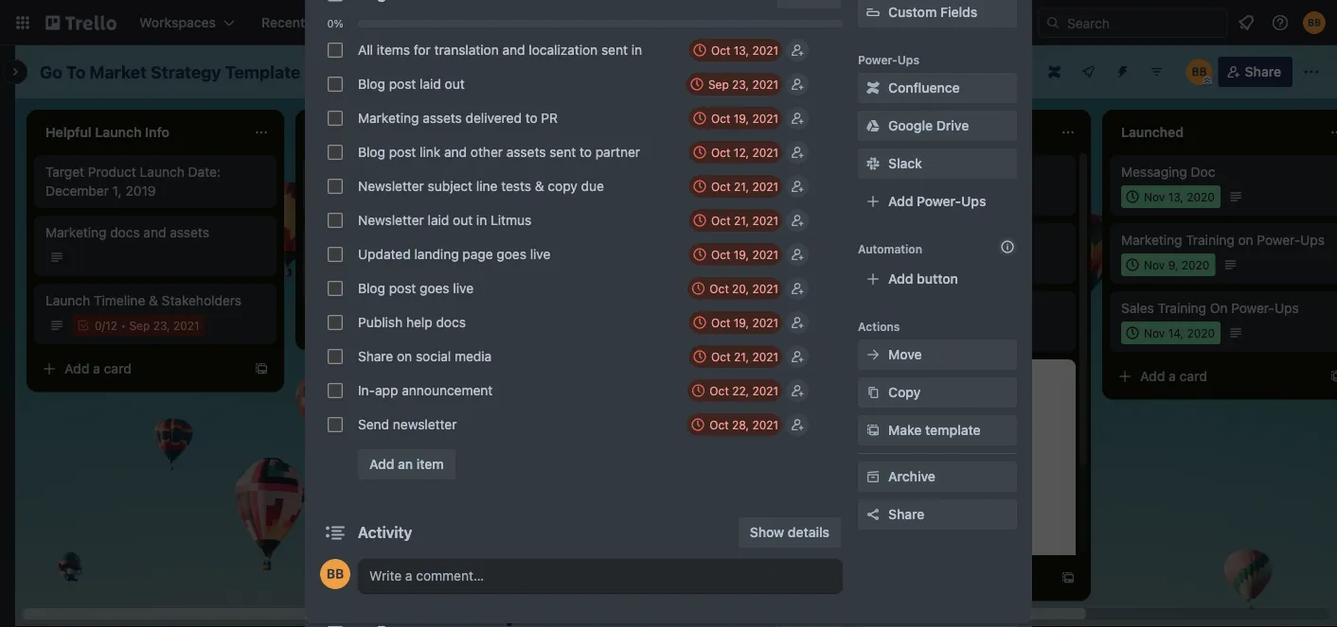 Task type: locate. For each thing, give the bounding box(es) containing it.
14,
[[1168, 327, 1184, 340]]

2 horizontal spatial add a card
[[1140, 369, 1207, 384]]

21, right "aug"
[[899, 190, 914, 204]]

custom
[[888, 4, 937, 20]]

share down publish
[[358, 349, 393, 365]]

0 horizontal spatial 0
[[95, 319, 102, 332]]

19, down 20,
[[734, 316, 749, 330]]

0 vertical spatial oct 21, 2021 button
[[689, 175, 782, 198]]

13, up sep 23, 2021
[[734, 44, 749, 57]]

oct for to
[[711, 112, 730, 125]]

sm image inside copy link
[[864, 384, 883, 402]]

assets down target product launch date: december 1, 2019 link
[[170, 225, 209, 241]]

sep 23, 2021
[[708, 78, 778, 91]]

2 vertical spatial share
[[888, 507, 925, 523]]

23, inside button
[[732, 78, 749, 91]]

send newsletter
[[358, 417, 457, 433]]

create from template… image
[[254, 362, 269, 377], [1330, 369, 1337, 384], [1061, 571, 1076, 586]]

sm image left copy on the right bottom of the page
[[864, 384, 883, 402]]

2 horizontal spatial and
[[502, 42, 525, 58]]

a
[[362, 320, 369, 335], [93, 361, 100, 377], [1169, 369, 1176, 384]]

docs inside the august 17 group
[[436, 315, 466, 331]]

1 jul from the top
[[875, 259, 891, 272]]

on inside fix alignment issue on /pricing link
[[434, 164, 450, 180]]

Aug 21, 2020 checkbox
[[852, 186, 951, 208]]

oct 21, 2021 button down gather customer quotes/testimonials link
[[689, 209, 782, 232]]

launch left timeline at the left of page
[[45, 293, 90, 309]]

power- up confluence
[[858, 53, 898, 66]]

19, up 20,
[[734, 248, 749, 261]]

13, inside checkbox
[[1168, 190, 1184, 204]]

0 vertical spatial jul
[[875, 259, 891, 272]]

share button down 0 notifications icon at the top of page
[[1218, 57, 1293, 87]]

19, inside checkbox
[[894, 259, 909, 272]]

add a card button down nov 14, 2020
[[1110, 362, 1322, 392]]

update assorted references on existing marketing pages
[[314, 232, 504, 267]]

2021 inside button
[[752, 44, 778, 57]]

existing
[[314, 251, 362, 267]]

1 horizontal spatial create from template… image
[[1061, 571, 1076, 586]]

0 horizontal spatial 13,
[[734, 44, 749, 57]]

0 horizontal spatial live
[[453, 281, 474, 296]]

sales training on power-ups
[[1121, 301, 1299, 316]]

training
[[1186, 232, 1235, 248], [1158, 301, 1207, 316]]

share down archive
[[888, 507, 925, 523]]

0 vertical spatial in
[[631, 42, 642, 58]]

app
[[375, 383, 398, 399]]

oct down oct 12, 2021 button
[[711, 180, 731, 193]]

litmus
[[491, 213, 532, 228]]

quotes/testimonials
[[583, 183, 703, 199]]

1 vertical spatial sent
[[549, 144, 576, 160]]

1 vertical spatial sep
[[129, 319, 150, 332]]

button
[[917, 271, 958, 287]]

launch timeline & stakeholders
[[45, 293, 242, 309]]

docs down 1,
[[110, 225, 140, 241]]

12,
[[734, 146, 749, 159]]

Newsletter laid out in Litmus checkbox
[[328, 213, 343, 228]]

1 horizontal spatial /
[[344, 277, 348, 291]]

move
[[888, 347, 922, 363]]

in
[[631, 42, 642, 58], [476, 213, 487, 228]]

oct down "sep 23, 2021" button
[[711, 112, 730, 125]]

1 horizontal spatial sent
[[601, 42, 628, 58]]

0 horizontal spatial &
[[149, 293, 158, 309]]

1 sm image from the top
[[864, 116, 883, 135]]

goes right page
[[497, 247, 526, 262]]

market
[[90, 62, 147, 82]]

0 horizontal spatial sep
[[129, 319, 150, 332]]

marketing docs and assets
[[45, 225, 209, 241]]

1 horizontal spatial 13,
[[1168, 190, 1184, 204]]

2021 left create from template… image
[[752, 214, 778, 227]]

power ups image
[[1081, 64, 1096, 80]]

20,
[[732, 282, 749, 295]]

page
[[463, 247, 493, 262]]

oct inside button
[[711, 44, 731, 57]]

Blog post link and other assets sent to partner checkbox
[[328, 145, 343, 160]]

add a card button for sales training on power-ups
[[1110, 362, 1322, 392]]

0 horizontal spatial a
[[93, 361, 100, 377]]

sent down create button
[[601, 42, 628, 58]]

help
[[406, 315, 432, 331]]

social promotion
[[852, 164, 955, 180]]

in left litmus
[[476, 213, 487, 228]]

newsletter subject line tests & copy due
[[358, 179, 604, 194]]

blog post - announcement link
[[852, 231, 1064, 250]]

sm image for make template
[[864, 421, 883, 440]]

2 vertical spatial oct 21, 2021 button
[[689, 346, 782, 368]]

1 vertical spatial /
[[102, 319, 105, 332]]

sm image
[[864, 116, 883, 135], [864, 154, 883, 173], [864, 384, 883, 402], [864, 468, 883, 487]]

2020 down blog post - announcement
[[912, 259, 941, 272]]

oct 28, 2021 button
[[687, 414, 782, 437]]

2 horizontal spatial assets
[[506, 144, 546, 160]]

Blog post laid out checkbox
[[328, 77, 343, 92]]

0 left 12
[[95, 319, 102, 332]]

1 vertical spatial laid
[[428, 213, 449, 228]]

oct 19, 2021 button up oct 12, 2021 button
[[688, 107, 782, 130]]

1 horizontal spatial a
[[362, 320, 369, 335]]

4 sm image from the top
[[864, 468, 883, 487]]

show
[[750, 525, 784, 541]]

goes
[[497, 247, 526, 262], [420, 281, 449, 296]]

newsletter down the link
[[358, 179, 424, 194]]

sm image left "make"
[[864, 421, 883, 440]]

1 oct 21, 2021 from the top
[[711, 180, 778, 193]]

0 vertical spatial sep
[[708, 78, 729, 91]]

0 vertical spatial sent
[[601, 42, 628, 58]]

13, for oct
[[734, 44, 749, 57]]

2 vertical spatial sm image
[[864, 421, 883, 440]]

jul up move on the bottom of page
[[875, 327, 891, 340]]

post for -
[[883, 232, 910, 248]]

sales
[[1121, 301, 1154, 316]]

announcement
[[924, 232, 1016, 248]]

1 vertical spatial share button
[[858, 500, 1017, 530]]

goes down pages
[[420, 281, 449, 296]]

0 vertical spatial /
[[344, 277, 348, 291]]

1 horizontal spatial 23,
[[732, 78, 749, 91]]

jul down automation
[[875, 259, 891, 272]]

2 vertical spatial and
[[143, 225, 166, 241]]

oct 21, 2021 button for litmus
[[689, 209, 782, 232]]

19, for publish help docs
[[734, 316, 749, 330]]

1 vertical spatial jul
[[875, 327, 891, 340]]

oct 19, 2021 down oct 20, 2021
[[711, 316, 778, 330]]

0 vertical spatial bob builder (bobbuilder40) image
[[1303, 11, 1326, 34]]

&
[[535, 179, 544, 194], [149, 293, 158, 309]]

post down "items"
[[389, 76, 416, 92]]

messaging doc
[[1121, 164, 1215, 180]]

oct left 22,
[[710, 384, 729, 398]]

assets up tests
[[506, 144, 546, 160]]

1 vertical spatial in
[[476, 213, 487, 228]]

21, down 12,
[[734, 180, 749, 193]]

0 vertical spatial laid
[[420, 76, 441, 92]]

pr
[[541, 110, 558, 126]]

a down 0 / 12 • sep 23, 2021
[[93, 361, 100, 377]]

Publish help docs checkbox
[[328, 315, 343, 331]]

2021
[[752, 44, 778, 57], [752, 78, 778, 91], [752, 112, 778, 125], [752, 146, 778, 159], [752, 180, 778, 193], [752, 214, 778, 227], [752, 248, 778, 261], [752, 282, 778, 295], [752, 316, 778, 330], [173, 319, 199, 332], [752, 350, 778, 364], [752, 384, 778, 398], [752, 419, 778, 432]]

to up gather
[[580, 144, 592, 160]]

marketing up nov 9, 2020 option
[[1121, 232, 1182, 248]]

move link
[[858, 340, 1017, 370]]

1 vertical spatial training
[[1158, 301, 1207, 316]]

add
[[888, 194, 913, 209], [888, 271, 913, 287], [333, 320, 358, 335], [64, 361, 89, 377], [1140, 369, 1165, 384], [369, 457, 394, 473]]

launch inside target product launch date: december 1, 2019
[[140, 164, 185, 180]]

share left show menu image
[[1245, 64, 1281, 80]]

blog up jul 19, 2020 checkbox
[[852, 232, 880, 248]]

blog inside blog post - announcement link
[[852, 232, 880, 248]]

an
[[398, 457, 413, 473]]

oct 28, 2021
[[709, 419, 778, 432]]

oct left 20,
[[710, 282, 729, 295]]

2021 down oct 20, 2021
[[752, 316, 778, 330]]

1 vertical spatial 0
[[95, 319, 102, 332]]

show menu image
[[1302, 63, 1321, 81]]

1 nov from the top
[[1144, 190, 1165, 204]]

0 vertical spatial docs
[[110, 225, 140, 241]]

3 sm image from the top
[[864, 421, 883, 440]]

oct 21, 2021 button up oct 22, 2021 button
[[689, 346, 782, 368]]

assorted
[[363, 232, 416, 248]]

newsletter laid out in litmus
[[358, 213, 532, 228]]

sm image for slack
[[864, 154, 883, 173]]

2021 up oct 12, 2021
[[752, 112, 778, 125]]

0 vertical spatial &
[[535, 179, 544, 194]]

card
[[373, 320, 401, 335], [104, 361, 132, 377], [1180, 369, 1207, 384]]

newsletter for newsletter subject line tests & copy due
[[358, 179, 424, 194]]

0 vertical spatial oct 21, 2021
[[711, 180, 778, 193]]

Jul 19, 2020 checkbox
[[852, 254, 946, 277]]

2 nov from the top
[[1144, 259, 1165, 272]]

aug 21, 2020
[[875, 190, 946, 204]]

1 horizontal spatial 0
[[337, 277, 344, 291]]

marketing inside the update assorted references on existing marketing pages
[[365, 251, 426, 267]]

1 vertical spatial goes
[[420, 281, 449, 296]]

on down the link
[[434, 164, 450, 180]]

power- inside marketing training on power-ups link
[[1257, 232, 1300, 248]]

sm image inside archive link
[[864, 468, 883, 487]]

2020 for blog
[[912, 259, 941, 272]]

make template
[[888, 423, 981, 438]]

blog up 'alignment' at the left top of the page
[[358, 144, 385, 160]]

promotion
[[893, 164, 955, 180]]

0 horizontal spatial assets
[[170, 225, 209, 241]]

1 horizontal spatial sep
[[708, 78, 729, 91]]

add a card down 12
[[64, 361, 132, 377]]

sm image inside move 'link'
[[864, 346, 883, 365]]

1 sm image from the top
[[864, 79, 883, 98]]

21, left create from template… image
[[734, 214, 749, 227]]

oct up oct 20, 2021 button on the right of the page
[[711, 248, 730, 261]]

0 horizontal spatial share
[[358, 349, 393, 365]]

in right localization
[[631, 42, 642, 58]]

power- inside add power-ups link
[[917, 194, 961, 209]]

23, inside checkbox
[[894, 327, 911, 340]]

19, down automation
[[894, 259, 909, 272]]

13, inside button
[[734, 44, 749, 57]]

card down •
[[104, 361, 132, 377]]

1 horizontal spatial docs
[[436, 315, 466, 331]]

0 vertical spatial oct 19, 2021
[[711, 112, 778, 125]]

2 oct 21, 2021 button from the top
[[689, 209, 782, 232]]

on inside marketing training on power-ups link
[[1238, 232, 1253, 248]]

oct 13, 2021 button
[[688, 39, 782, 62]]

training inside marketing training on power-ups link
[[1186, 232, 1235, 248]]

2 newsletter from the top
[[358, 213, 424, 228]]

launch up the 2019
[[140, 164, 185, 180]]

switch to… image
[[13, 13, 32, 32]]

sent
[[601, 42, 628, 58], [549, 144, 576, 160]]

/
[[344, 277, 348, 291], [102, 319, 105, 332]]

2 horizontal spatial a
[[1169, 369, 1176, 384]]

2020 right the 14,
[[1187, 327, 1215, 340]]

jul for jul 19, 2020
[[875, 259, 891, 272]]

1 vertical spatial newsletter
[[358, 213, 424, 228]]

& left copy
[[535, 179, 544, 194]]

publish help docs
[[358, 315, 466, 331]]

oct 19, 2021 up oct 20, 2021
[[711, 248, 778, 261]]

and right the translation
[[502, 42, 525, 58]]

1 vertical spatial live
[[453, 281, 474, 296]]

Updated landing page goes live checkbox
[[328, 247, 343, 262]]

laid
[[420, 76, 441, 92], [428, 213, 449, 228]]

1 oct 19, 2021 button from the top
[[688, 107, 782, 130]]

blog for blog post - announcement
[[852, 232, 880, 248]]

1 vertical spatial and
[[444, 144, 467, 160]]

2020 for messaging
[[1187, 190, 1215, 204]]

1 vertical spatial &
[[149, 293, 158, 309]]

live down pages
[[453, 281, 474, 296]]

2 horizontal spatial add a card button
[[1110, 362, 1322, 392]]

add a card button for launch timeline & stakeholders
[[34, 354, 246, 384]]

& inside the august 17 group
[[535, 179, 544, 194]]

2021 down stakeholders
[[173, 319, 199, 332]]

post inside blog post - announcement link
[[883, 232, 910, 248]]

post left -
[[883, 232, 910, 248]]

ups inside "link"
[[1275, 301, 1299, 316]]

post for link
[[389, 144, 416, 160]]

0 horizontal spatial launch
[[45, 293, 90, 309]]

0 vertical spatial 13,
[[734, 44, 749, 57]]

assets up the link
[[423, 110, 462, 126]]

nov 13, 2020
[[1144, 190, 1215, 204]]

marketing docs and assets link
[[45, 223, 265, 242]]

/ right blog post goes live checkbox
[[344, 277, 348, 291]]

2020 right 9,
[[1182, 259, 1210, 272]]

go
[[40, 62, 62, 82]]

3 sm image from the top
[[864, 384, 883, 402]]

0 vertical spatial goes
[[497, 247, 526, 262]]

sm image inside make template link
[[864, 421, 883, 440]]

add button button
[[858, 264, 1017, 295]]

nov inside option
[[1144, 259, 1165, 272]]

sep down oct 13, 2021 button
[[708, 78, 729, 91]]

laid down for
[[420, 76, 441, 92]]

august 17 group
[[320, 33, 843, 442]]

oct 19, 2021 up oct 12, 2021
[[711, 112, 778, 125]]

oct for in
[[711, 214, 731, 227]]

2021 down oct 13, 2021
[[752, 78, 778, 91]]

1 vertical spatial oct 21, 2021 button
[[689, 209, 782, 232]]

out
[[445, 76, 465, 92], [453, 213, 473, 228]]

post for laid
[[389, 76, 416, 92]]

date:
[[188, 164, 221, 180]]

0 vertical spatial launch
[[140, 164, 185, 180]]

1 horizontal spatial goes
[[497, 247, 526, 262]]

0 / 12 • sep 23, 2021
[[95, 319, 199, 332]]

card down nov 14, 2020
[[1180, 369, 1207, 384]]

1 vertical spatial share
[[358, 349, 393, 365]]

add inside add an item button
[[369, 457, 394, 473]]

on down messaging doc link
[[1238, 232, 1253, 248]]

1 vertical spatial oct 19, 2021 button
[[688, 243, 782, 266]]

sent for in
[[601, 42, 628, 58]]

post for goes
[[389, 281, 416, 296]]

sm image
[[864, 79, 883, 98], [864, 346, 883, 365], [864, 421, 883, 440]]

1 vertical spatial to
[[580, 144, 592, 160]]

23, down oct 13, 2021
[[732, 78, 749, 91]]

oct up oct 22, 2021 button
[[711, 350, 731, 364]]

oct for tests
[[711, 180, 731, 193]]

1 vertical spatial oct 19, 2021
[[711, 248, 778, 261]]

13,
[[734, 44, 749, 57], [1168, 190, 1184, 204]]

0 for 0 / 12 • sep 23, 2021
[[95, 319, 102, 332]]

add a card button down 0 / 12 • sep 23, 2021
[[34, 354, 246, 384]]

target
[[45, 164, 84, 180]]

nov
[[1144, 190, 1165, 204], [1144, 259, 1165, 272], [1144, 327, 1165, 340]]

2 vertical spatial oct 19, 2021 button
[[688, 312, 782, 334]]

0 vertical spatial sm image
[[864, 79, 883, 98]]

2020 inside "checkbox"
[[918, 190, 946, 204]]

add a card for sales training on power-ups
[[1140, 369, 1207, 384]]

2 horizontal spatial share
[[1245, 64, 1281, 80]]

on down litmus
[[488, 232, 504, 248]]

0 vertical spatial training
[[1186, 232, 1235, 248]]

on inside the update assorted references on existing marketing pages
[[488, 232, 504, 248]]

2020 inside option
[[1182, 259, 1210, 272]]

oct 22, 2021
[[710, 384, 778, 398]]

oct 12, 2021 button
[[688, 141, 782, 164]]

add a card down the 14,
[[1140, 369, 1207, 384]]

/ left •
[[102, 319, 105, 332]]

1 horizontal spatial add a card button
[[303, 313, 515, 343]]

oct 21, 2021 down oct 12, 2021
[[711, 180, 778, 193]]

training up the nov 9, 2020
[[1186, 232, 1235, 248]]

sent up copy
[[549, 144, 576, 160]]

nov 14, 2020
[[1144, 327, 1215, 340]]

share button down archive link
[[858, 500, 1017, 530]]

blog right 3
[[358, 281, 385, 296]]

2 oct 21, 2021 from the top
[[711, 214, 778, 227]]

training inside sales training on power-ups "link"
[[1158, 301, 1207, 316]]

strategy
[[151, 62, 221, 82]]

1 horizontal spatial live
[[530, 247, 551, 262]]

0 horizontal spatial in
[[476, 213, 487, 228]]

2 horizontal spatial 23,
[[894, 327, 911, 340]]

archive
[[888, 469, 936, 485]]

marketing down blog post laid out on the left of page
[[358, 110, 419, 126]]

0 horizontal spatial add a card
[[64, 361, 132, 377]]

0 horizontal spatial bob builder (bobbuilder40) image
[[320, 560, 350, 590]]

-
[[914, 232, 920, 248]]

power- right on on the right of page
[[1231, 301, 1275, 316]]

2 vertical spatial oct 19, 2021
[[711, 316, 778, 330]]

0 horizontal spatial goes
[[420, 281, 449, 296]]

workspace visible image
[[356, 64, 371, 80]]

1 newsletter from the top
[[358, 179, 424, 194]]

marketing down assorted
[[365, 251, 426, 267]]

2 jul from the top
[[875, 327, 891, 340]]

1 vertical spatial nov
[[1144, 259, 1165, 272]]

0 horizontal spatial card
[[104, 361, 132, 377]]

2020 down "doc"
[[1187, 190, 1215, 204]]

card left 'help'
[[373, 320, 401, 335]]

for
[[414, 42, 431, 58]]

/pricing
[[453, 164, 499, 180]]

19,
[[734, 112, 749, 125], [734, 248, 749, 261], [894, 259, 909, 272], [734, 316, 749, 330]]

oct
[[711, 44, 731, 57], [711, 112, 730, 125], [711, 146, 731, 159], [711, 180, 731, 193], [711, 214, 731, 227], [711, 248, 730, 261], [710, 282, 729, 295], [711, 316, 730, 330], [711, 350, 731, 364], [710, 384, 729, 398], [709, 419, 729, 432]]

3 oct 21, 2021 from the top
[[711, 350, 778, 364]]

0 vertical spatial 0
[[337, 277, 344, 291]]

2 vertical spatial oct 21, 2021
[[711, 350, 778, 364]]

add a card button
[[303, 313, 515, 343], [34, 354, 246, 384], [1110, 362, 1322, 392]]

oct 19, 2021 button for live
[[688, 243, 782, 266]]

marketing for marketing docs and assets
[[45, 225, 106, 241]]

2 sm image from the top
[[864, 346, 883, 365]]

3 nov from the top
[[1144, 327, 1165, 340]]

oct down gather customer quotes/testimonials link
[[711, 214, 731, 227]]

2021 right 20,
[[752, 282, 778, 295]]

power- inside sales training on power-ups "link"
[[1231, 301, 1275, 316]]

0 vertical spatial nov
[[1144, 190, 1165, 204]]

bob builder (bobbuilder40) image
[[1303, 11, 1326, 34], [320, 560, 350, 590]]

sep right •
[[129, 319, 150, 332]]

nov left the 14,
[[1144, 327, 1165, 340]]

Blog post goes live checkbox
[[328, 281, 343, 296]]

sm image down actions
[[864, 346, 883, 365]]

custom fields
[[888, 4, 977, 20]]

0 horizontal spatial create from template… image
[[254, 362, 269, 377]]

and right the link
[[444, 144, 467, 160]]

oct for and
[[711, 146, 731, 159]]

marketing training on power-ups
[[1121, 232, 1325, 248]]

messaging
[[1121, 164, 1187, 180]]

0 horizontal spatial add a card button
[[34, 354, 246, 384]]

blog down all
[[358, 76, 385, 92]]

live down litmus
[[530, 247, 551, 262]]

oct up "sep 23, 2021" button
[[711, 44, 731, 57]]

21, up 22,
[[734, 350, 749, 364]]

1 horizontal spatial launch
[[140, 164, 185, 180]]

launch timeline & stakeholders link
[[45, 292, 265, 311]]

1 horizontal spatial share button
[[1218, 57, 1293, 87]]

all
[[358, 42, 373, 58]]

actions
[[858, 320, 900, 333]]

marketing for marketing assets delivered to pr
[[358, 110, 419, 126]]

Write a comment text field
[[358, 560, 843, 594]]

1 horizontal spatial bob builder (bobbuilder40) image
[[1303, 11, 1326, 34]]

1 oct 21, 2021 button from the top
[[689, 175, 782, 198]]

bob builder (bobbuilder40) image inside the primary element
[[1303, 11, 1326, 34]]

create
[[561, 15, 602, 30]]

nov down messaging
[[1144, 190, 1165, 204]]

marketing down december
[[45, 225, 106, 241]]

& up 0 / 12 • sep 23, 2021
[[149, 293, 158, 309]]

1 horizontal spatial &
[[535, 179, 544, 194]]

3
[[348, 277, 355, 291]]

2021 up oct 20, 2021
[[752, 248, 778, 261]]

oct for live
[[710, 282, 729, 295]]

marketing inside the august 17 group
[[358, 110, 419, 126]]

docs right 'help'
[[436, 315, 466, 331]]

1 oct 19, 2021 from the top
[[711, 112, 778, 125]]

slack
[[888, 156, 922, 171]]

1 vertical spatial oct 21, 2021
[[711, 214, 778, 227]]

link
[[420, 144, 441, 160]]

2 oct 19, 2021 button from the top
[[688, 243, 782, 266]]

2021 for and
[[752, 146, 778, 159]]

2 oct 19, 2021 from the top
[[711, 248, 778, 261]]

Nov 14, 2020 checkbox
[[1121, 322, 1221, 345]]

2 sm image from the top
[[864, 154, 883, 173]]

2 vertical spatial nov
[[1144, 327, 1165, 340]]

2020 for marketing
[[1182, 259, 1210, 272]]



Task type: describe. For each thing, give the bounding box(es) containing it.
2021 right 22,
[[752, 384, 778, 398]]

oct 21, 2021 for litmus
[[711, 214, 778, 227]]

19, for updated landing page goes live
[[734, 248, 749, 261]]

landing
[[414, 247, 459, 262]]

oct for media
[[711, 350, 731, 364]]

power-ups
[[858, 53, 920, 66]]

references
[[420, 232, 485, 248]]

3 oct 19, 2021 from the top
[[711, 316, 778, 330]]

blog for blog post link and other assets sent to partner
[[358, 144, 385, 160]]

1 horizontal spatial add a card
[[333, 320, 401, 335]]

21, for share on social media
[[734, 350, 749, 364]]

23, for jul
[[894, 327, 911, 340]]

sales training on power-ups link
[[1121, 299, 1337, 318]]

9,
[[1168, 259, 1178, 272]]

2021 for goes
[[752, 248, 778, 261]]

other
[[471, 144, 503, 160]]

add inside add power-ups link
[[888, 194, 913, 209]]

pages
[[430, 251, 467, 267]]

/ for 3
[[344, 277, 348, 291]]

card for sales training on power-ups
[[1180, 369, 1207, 384]]

marketing training on power-ups link
[[1121, 231, 1337, 250]]

0 horizontal spatial to
[[525, 110, 538, 126]]

13, for nov
[[1168, 190, 1184, 204]]

1 horizontal spatial share
[[888, 507, 925, 523]]

oct 21, 2021 button for &
[[689, 175, 782, 198]]

1 horizontal spatial card
[[373, 320, 401, 335]]

blog for blog post goes live
[[358, 281, 385, 296]]

create button
[[549, 8, 614, 38]]

fix alignment issue on /pricing link
[[314, 163, 534, 182]]

sent for to
[[549, 144, 576, 160]]

template
[[925, 423, 981, 438]]

board link
[[382, 57, 463, 87]]

update assorted references on existing marketing pages link
[[314, 231, 534, 269]]

21, inside "checkbox"
[[899, 190, 914, 204]]

on inside the august 17 group
[[397, 349, 412, 365]]

12
[[105, 319, 117, 332]]

make template link
[[858, 416, 1017, 446]]

2021 right 28,
[[752, 419, 778, 432]]

fix alignment issue on /pricing
[[314, 164, 499, 180]]

share inside the august 17 group
[[358, 349, 393, 365]]

2021 for out
[[752, 78, 778, 91]]

localization
[[529, 42, 598, 58]]

star or unstar board image
[[321, 64, 337, 80]]

create from template… image for launch timeline & stakeholders
[[254, 362, 269, 377]]

2020 for social
[[918, 190, 946, 204]]

oct down oct 20, 2021 button on the right of the page
[[711, 316, 730, 330]]

nov 9, 2020
[[1144, 259, 1210, 272]]

Search field
[[1061, 9, 1226, 37]]

0%
[[327, 18, 343, 30]]

card for launch timeline & stakeholders
[[104, 361, 132, 377]]

details
[[788, 525, 830, 541]]

oct 19, 2021 button for pr
[[688, 107, 782, 130]]

publish
[[358, 315, 403, 331]]

sm image for move
[[864, 346, 883, 365]]

2021 for translation
[[752, 44, 778, 57]]

blog for blog post laid out
[[358, 76, 385, 92]]

0 horizontal spatial docs
[[110, 225, 140, 241]]

items
[[377, 42, 410, 58]]

customer
[[629, 164, 686, 180]]

1 horizontal spatial to
[[580, 144, 592, 160]]

updated landing page goes live
[[358, 247, 551, 262]]

oct 13, 2021
[[711, 44, 778, 57]]

add button
[[888, 271, 958, 287]]

in-app announcement
[[358, 383, 493, 399]]

Jul 23, 2020 checkbox
[[852, 322, 948, 345]]

3 oct 19, 2021 button from the top
[[688, 312, 782, 334]]

send
[[358, 417, 389, 433]]

doc
[[1191, 164, 1215, 180]]

23, for sep
[[732, 78, 749, 91]]

2021 for in
[[752, 214, 778, 227]]

blog post laid out
[[358, 76, 465, 92]]

oct 12, 2021
[[711, 146, 778, 159]]

add an item button
[[358, 450, 455, 480]]

marketing for marketing training on power-ups
[[1121, 232, 1182, 248]]

2019
[[125, 183, 156, 199]]

delivered
[[466, 110, 522, 126]]

primary element
[[0, 0, 1337, 45]]

3 oct 21, 2021 button from the top
[[689, 346, 782, 368]]

nov for messaging
[[1144, 190, 1165, 204]]

show details
[[750, 525, 830, 541]]

Newsletter subject line tests & copy due checkbox
[[328, 179, 343, 194]]

2 vertical spatial assets
[[170, 225, 209, 241]]

sep inside button
[[708, 78, 729, 91]]

newsletter for newsletter laid out in litmus
[[358, 213, 424, 228]]

confluence
[[888, 80, 960, 96]]

0 horizontal spatial and
[[143, 225, 166, 241]]

21, for newsletter subject line tests & copy due
[[734, 180, 749, 193]]

2020 for sales
[[1187, 327, 1215, 340]]

gather customer quotes/testimonials
[[583, 164, 703, 199]]

stakeholders
[[162, 293, 242, 309]]

announcement
[[402, 383, 493, 399]]

alignment
[[335, 164, 396, 180]]

training for marketing
[[1186, 232, 1235, 248]]

item
[[416, 457, 444, 473]]

0 vertical spatial assets
[[423, 110, 462, 126]]

go to market strategy template
[[40, 62, 301, 82]]

0 vertical spatial out
[[445, 76, 465, 92]]

update
[[314, 232, 359, 248]]

search image
[[1045, 15, 1061, 30]]

sm image for confluence
[[864, 79, 883, 98]]

add a card for launch timeline & stakeholders
[[64, 361, 132, 377]]

nov for marketing
[[1144, 259, 1165, 272]]

•
[[121, 319, 126, 332]]

jul for jul 23, 2020
[[875, 327, 891, 340]]

0 vertical spatial live
[[530, 247, 551, 262]]

calendar power-up image
[[944, 63, 959, 79]]

sm image for copy
[[864, 384, 883, 402]]

target product launch date: december 1, 2019 link
[[45, 163, 265, 201]]

2021 for media
[[752, 350, 778, 364]]

In-app announcement checkbox
[[328, 384, 343, 399]]

create from template… image for sales training on power-ups
[[1330, 369, 1337, 384]]

issue
[[399, 164, 431, 180]]

line
[[476, 179, 498, 194]]

2021 for live
[[752, 282, 778, 295]]

blog post - announcement
[[852, 232, 1016, 248]]

1 vertical spatial bob builder (bobbuilder40) image
[[320, 560, 350, 590]]

oct 19, 2021 for pr
[[711, 112, 778, 125]]

2020 up move on the bottom of page
[[914, 327, 942, 340]]

blog post goes live
[[358, 281, 474, 296]]

Nov 9, 2020 checkbox
[[1121, 254, 1215, 277]]

product
[[88, 164, 136, 180]]

oct 19, 2021 for live
[[711, 248, 778, 261]]

blog post link and other assets sent to partner
[[358, 144, 640, 160]]

sm image for archive
[[864, 468, 883, 487]]

training for sales
[[1158, 301, 1207, 316]]

Send newsletter checkbox
[[328, 418, 343, 433]]

oct 21, 2021 for &
[[711, 180, 778, 193]]

Marketing assets delivered to PR checkbox
[[328, 111, 343, 126]]

jul 23, 2020
[[875, 327, 942, 340]]

social
[[416, 349, 451, 365]]

fields
[[940, 4, 977, 20]]

/ for 12
[[102, 319, 105, 332]]

template
[[225, 62, 301, 82]]

1 vertical spatial out
[[453, 213, 473, 228]]

jul 19, 2020
[[875, 259, 941, 272]]

Board name text field
[[30, 57, 310, 87]]

Share on social media checkbox
[[328, 349, 343, 365]]

2021 for tests
[[752, 180, 778, 193]]

0 horizontal spatial share button
[[858, 500, 1017, 530]]

a for launch timeline & stakeholders
[[93, 361, 100, 377]]

nov for sales
[[1144, 327, 1165, 340]]

partner
[[595, 144, 640, 160]]

1 vertical spatial assets
[[506, 144, 546, 160]]

to
[[66, 62, 86, 82]]

newsletter
[[393, 417, 457, 433]]

sm image for google drive
[[864, 116, 883, 135]]

21, for newsletter laid out in litmus
[[734, 214, 749, 227]]

board
[[414, 64, 451, 80]]

Nov 13, 2020 checkbox
[[1121, 186, 1221, 208]]

show details link
[[739, 518, 841, 548]]

oct for goes
[[711, 248, 730, 261]]

0 horizontal spatial 23,
[[153, 319, 170, 332]]

a for sales training on power-ups
[[1169, 369, 1176, 384]]

due
[[581, 179, 604, 194]]

create from template… image
[[792, 225, 807, 241]]

0 notifications image
[[1235, 11, 1258, 34]]

0 / 3
[[337, 277, 355, 291]]

19, for marketing assets delivered to pr
[[734, 112, 749, 125]]

All items for translation and localization sent in checkbox
[[328, 43, 343, 58]]

aug
[[875, 190, 896, 204]]

make
[[888, 423, 922, 438]]

2021 for to
[[752, 112, 778, 125]]

fix
[[314, 164, 332, 180]]

add inside add button button
[[888, 271, 913, 287]]

bob builder (bobbuilder40) image
[[1186, 59, 1213, 85]]

social promotion link
[[852, 163, 1064, 182]]

automation
[[858, 242, 922, 256]]

1 horizontal spatial in
[[631, 42, 642, 58]]

drive
[[936, 118, 969, 134]]

oct left 28,
[[709, 419, 729, 432]]

messaging doc link
[[1121, 163, 1337, 182]]

0 for 0 / 3
[[337, 277, 344, 291]]

0 vertical spatial share
[[1245, 64, 1281, 80]]

open information menu image
[[1271, 13, 1290, 32]]

oct for translation
[[711, 44, 731, 57]]



Task type: vqa. For each thing, say whether or not it's contained in the screenshot.
live's OCT 19, 2021 button
yes



